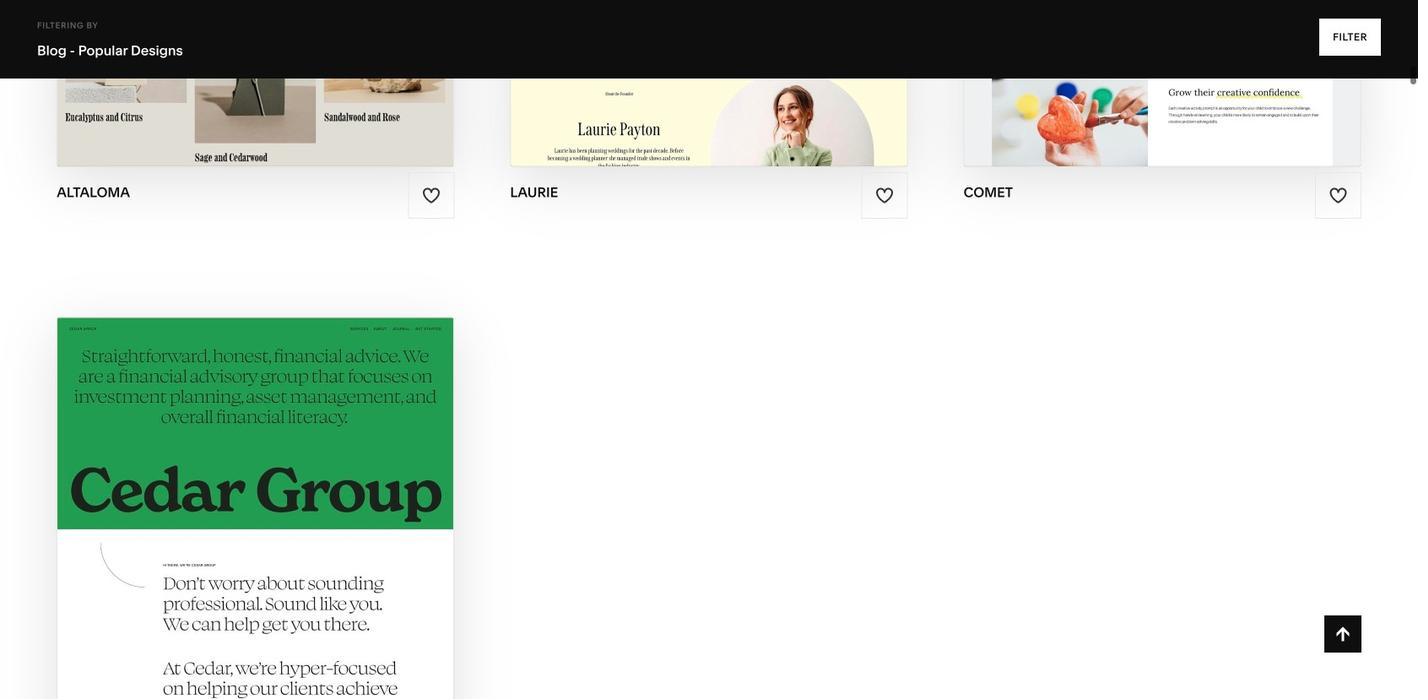 Task type: vqa. For each thing, say whether or not it's contained in the screenshot.
left "Preview"
no



Task type: locate. For each thing, give the bounding box(es) containing it.
back to top image
[[1334, 625, 1353, 643]]

altaloma image
[[58, 0, 454, 166]]

comet image
[[965, 0, 1361, 166]]



Task type: describe. For each thing, give the bounding box(es) containing it.
add comet to your favorites list image
[[1329, 186, 1348, 205]]

add altaloma to your favorites list image
[[422, 186, 441, 205]]

laurie image
[[511, 0, 907, 166]]

cedar image
[[58, 318, 454, 699]]

add laurie to your favorites list image
[[876, 186, 894, 205]]



